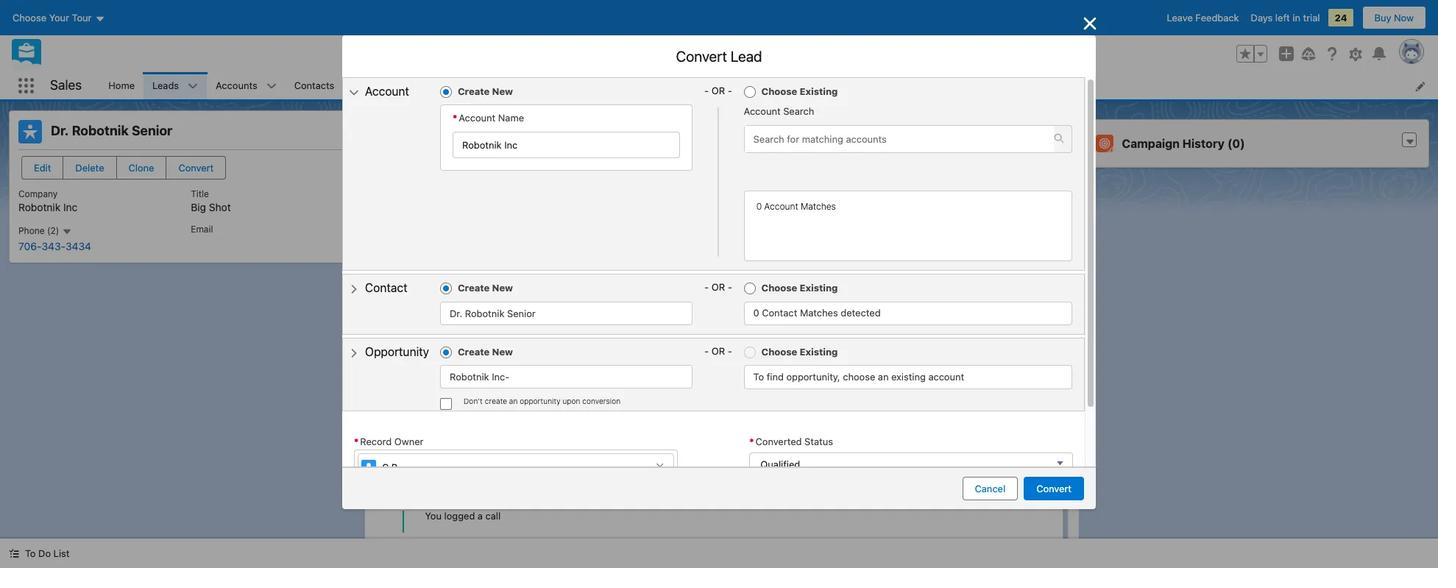 Task type: locate. For each thing, give the bounding box(es) containing it.
0 horizontal spatial to
[[879, 132, 888, 143]]

that down "is" at the top right of the page
[[763, 146, 781, 158]]

0 for 0 account matches
[[757, 201, 762, 212]]

0 vertical spatial text default image
[[349, 87, 359, 98]]

1 vertical spatial create
[[458, 282, 490, 294]]

0 vertical spatial matches
[[801, 201, 836, 212]]

1 choose existing from the top
[[762, 85, 838, 97]]

1 vertical spatial matches
[[800, 307, 839, 319]]

2 create new from the top
[[458, 282, 513, 294]]

0 horizontal spatial to
[[25, 548, 36, 560]]

you logged a call
[[425, 393, 501, 405], [425, 511, 501, 522]]

you logged a call down 2023
[[425, 511, 501, 522]]

logged
[[444, 393, 475, 405], [444, 511, 475, 522]]

sales down it
[[851, 146, 876, 158]]

filters:
[[841, 292, 871, 304]]

contact
[[365, 282, 408, 295], [762, 307, 798, 319]]

create down log a call
[[458, 282, 490, 294]]

quotes link
[[761, 72, 810, 99]]

leave feedback
[[1168, 12, 1240, 24]]

dr. robotnik senior up delete button
[[51, 123, 173, 138]]

choose for opportunity
[[762, 346, 798, 358]]

opportunity up together
[[905, 132, 958, 143]]

an
[[891, 132, 902, 143], [878, 371, 889, 383], [509, 397, 518, 406]]

0 horizontal spatial text default image
[[9, 549, 19, 559]]

convert up title
[[179, 162, 214, 174]]

1 vertical spatial senior
[[507, 307, 536, 319]]

opportunity inside identify pain points that you can solve for this lead determine the likelihood of this lead converting if this lead is qualified, convert it to an opportunity ensure that marketing and sales work together to develop your lead qualifying process
[[905, 132, 958, 143]]

2 horizontal spatial convert
[[1037, 483, 1072, 495]]

1 horizontal spatial text default image
[[349, 348, 359, 359]]

a right the log
[[435, 260, 440, 272]]

0 horizontal spatial b
[[392, 462, 398, 474]]

reports list item
[[689, 72, 761, 99]]

b down the record owner
[[392, 462, 398, 474]]

opportunity,
[[787, 371, 841, 383]]

1 vertical spatial logged
[[444, 511, 475, 522]]

opportunity left upon
[[520, 397, 561, 406]]

0 vertical spatial you
[[425, 393, 442, 405]]

contacts list item
[[286, 72, 363, 99]]

upcoming
[[400, 347, 449, 358]]

3 - or - from the top
[[705, 346, 733, 357]]

1 vertical spatial convert
[[179, 162, 214, 174]]

0 for 0 contact matches detected
[[754, 307, 760, 319]]

tab list
[[377, 215, 1051, 244]]

text default image inside opportunity "dropdown button"
[[349, 348, 359, 359]]

quotes
[[769, 79, 802, 91]]

• left 2023
[[451, 464, 456, 476]]

marketing
[[783, 146, 829, 158]]

robotnik inside robotnik inc- button
[[450, 371, 489, 383]]

1 horizontal spatial b
[[855, 80, 861, 92]]

new inside button
[[651, 260, 671, 272]]

0 horizontal spatial senior
[[132, 123, 173, 138]]

1 horizontal spatial c
[[846, 80, 853, 92]]

c up you
[[846, 80, 853, 92]]

dr. up &
[[450, 307, 463, 319]]

text default image left opportunity
[[349, 348, 359, 359]]

all right view
[[1039, 316, 1051, 328]]

opportunities list item
[[363, 72, 460, 99]]

email
[[191, 224, 213, 235], [773, 260, 797, 272]]

you down november  •  2023
[[425, 511, 442, 522]]

3 existing from the top
[[800, 346, 838, 358]]

choose existing up points at the right top of the page
[[762, 85, 838, 97]]

1 horizontal spatial sales
[[851, 146, 876, 158]]

2 vertical spatial create new
[[458, 346, 513, 358]]

* for record owner
[[354, 436, 359, 448]]

0 vertical spatial existing
[[800, 85, 838, 97]]

0 vertical spatial convert button
[[166, 156, 226, 180]]

create for opportunity
[[458, 346, 490, 358]]

1 vertical spatial convert button
[[1025, 477, 1085, 501]]

home
[[108, 79, 135, 91]]

* left converted
[[750, 436, 755, 448]]

text default image for opportunity
[[349, 348, 359, 359]]

0 down qualifying
[[757, 201, 762, 212]]

call down upcoming
[[425, 375, 443, 388]]

lead left "is" at the top right of the page
[[757, 132, 776, 143]]

2 vertical spatial text default image
[[349, 284, 359, 295]]

delete
[[75, 162, 104, 174]]

text default image
[[349, 87, 359, 98], [1055, 134, 1065, 144], [349, 284, 359, 295]]

1 horizontal spatial dr. robotnik senior
[[450, 307, 536, 319]]

calendar list item
[[460, 72, 537, 99]]

accounts list item
[[207, 72, 286, 99]]

dr. robotnik senior up overdue
[[450, 307, 536, 319]]

call
[[486, 393, 501, 405], [486, 511, 501, 522]]

2 list item from the left
[[830, 72, 904, 99]]

delete button
[[63, 156, 117, 180]]

2 - or - from the top
[[705, 282, 733, 293]]

•
[[910, 292, 914, 304], [973, 292, 978, 304], [949, 316, 954, 328], [1007, 316, 1012, 328], [451, 464, 456, 476]]

0 vertical spatial choose
[[762, 85, 798, 97]]

to left develop on the right top of the page
[[945, 146, 954, 158]]

0 vertical spatial dr. robotnik senior
[[51, 123, 173, 138]]

you down call link
[[425, 393, 442, 405]]

robotnik up don't
[[450, 371, 489, 383]]

2 vertical spatial or
[[712, 346, 725, 357]]

contacts link
[[286, 72, 343, 99]]

dr. inside button
[[450, 307, 463, 319]]

0 horizontal spatial convert
[[179, 162, 214, 174]]

3 choose from the top
[[762, 346, 798, 358]]

account search
[[744, 105, 815, 117]]

0 inside status
[[757, 201, 762, 212]]

choose
[[762, 85, 798, 97], [762, 282, 798, 294], [762, 346, 798, 358]]

0 vertical spatial call
[[443, 260, 459, 272]]

create up the robotnik inc-
[[458, 346, 490, 358]]

1 vertical spatial you logged a call
[[425, 511, 501, 522]]

0 vertical spatial create
[[458, 85, 490, 97]]

1 horizontal spatial email
[[773, 260, 797, 272]]

matches
[[801, 201, 836, 212], [800, 307, 839, 319]]

group
[[1237, 45, 1268, 63]]

1 vertical spatial that
[[763, 146, 781, 158]]

0 vertical spatial logged
[[444, 393, 475, 405]]

company
[[18, 189, 58, 200]]

b
[[855, 80, 861, 92], [392, 462, 398, 474]]

text default image
[[349, 348, 359, 359], [9, 549, 19, 559]]

None text field
[[453, 132, 681, 158]]

0 vertical spatial - or -
[[705, 85, 733, 96]]

contact down email button
[[762, 307, 798, 319]]

overdue
[[461, 347, 501, 358]]

0 vertical spatial create new
[[458, 85, 513, 97]]

1 or from the top
[[712, 85, 725, 96]]

0 vertical spatial opportunity
[[905, 132, 958, 143]]

robotnik
[[72, 123, 129, 138], [18, 201, 61, 214], [465, 307, 505, 319], [450, 371, 489, 383]]

dr. right the lead icon
[[51, 123, 69, 138]]

1 vertical spatial choose
[[762, 282, 798, 294]]

1 vertical spatial contact
[[762, 307, 798, 319]]

accounts link
[[207, 72, 266, 99]]

opportunities
[[371, 79, 433, 91]]

call right don't
[[486, 393, 501, 405]]

a inside button
[[435, 260, 440, 272]]

1 - or - from the top
[[705, 85, 733, 96]]

1 vertical spatial existing
[[800, 282, 838, 294]]

1 vertical spatial create new
[[458, 282, 513, 294]]

2 vertical spatial choose existing
[[762, 346, 838, 358]]

1 vertical spatial opportunity
[[520, 397, 561, 406]]

new left event at the top of the page
[[651, 260, 671, 272]]

existing up points at the right top of the page
[[800, 85, 838, 97]]

matches left detected
[[800, 307, 839, 319]]

list containing home
[[100, 72, 1439, 99]]

2 logged from the top
[[444, 511, 475, 522]]

this up converting at the top
[[919, 102, 936, 114]]

* left record
[[354, 436, 359, 448]]

list
[[100, 72, 1439, 99]]

choose existing up 0 contact matches detected
[[762, 282, 838, 294]]

* left account name
[[453, 112, 457, 124]]

this right 'if'
[[737, 132, 754, 143]]

2 create from the top
[[458, 282, 490, 294]]

1 horizontal spatial opportunity
[[905, 132, 958, 143]]

create up account name
[[458, 85, 490, 97]]

determine
[[729, 117, 776, 129]]

new inside button
[[534, 260, 554, 272]]

opportunity
[[365, 346, 429, 359]]

• left view
[[1007, 316, 1012, 328]]

an up the work
[[891, 132, 902, 143]]

convert up the reports
[[676, 48, 728, 65]]

call
[[443, 260, 459, 272], [425, 375, 443, 388]]

you
[[425, 393, 442, 405], [425, 511, 442, 522]]

text default image for to do list
[[9, 549, 19, 559]]

0 down email button
[[754, 307, 760, 319]]

0 vertical spatial or
[[712, 85, 725, 96]]

log
[[416, 260, 432, 272]]

new
[[492, 85, 513, 97], [534, 260, 554, 272], [651, 260, 671, 272], [492, 282, 513, 294], [492, 346, 513, 358]]

this
[[919, 102, 936, 114], [854, 117, 871, 129], [737, 132, 754, 143]]

home link
[[100, 72, 144, 99]]

can
[[858, 102, 875, 114]]

create new up the robotnik inc-
[[458, 346, 513, 358]]

existing up 0 contact matches detected
[[800, 282, 838, 294]]

3 choose existing from the top
[[762, 346, 838, 358]]

matches down process
[[801, 201, 836, 212]]

an right create
[[509, 397, 518, 406]]

text default image inside contact dropdown button
[[349, 284, 359, 295]]

0 account matches status
[[744, 191, 1073, 262]]

2 vertical spatial - or -
[[705, 346, 733, 357]]

0 vertical spatial you logged a call
[[425, 393, 501, 405]]

to inside button
[[25, 548, 36, 560]]

1 horizontal spatial this
[[854, 117, 871, 129]]

c b
[[382, 462, 398, 474]]

choose up pain
[[762, 85, 798, 97]]

0 vertical spatial c
[[846, 80, 853, 92]]

choose existing for opportunity
[[762, 346, 838, 358]]

1 horizontal spatial senior
[[507, 307, 536, 319]]

0 contact matches detected
[[754, 307, 881, 319]]

new left task
[[534, 260, 554, 272]]

1 vertical spatial email
[[773, 260, 797, 272]]

convert button down month
[[1025, 477, 1085, 501]]

0 vertical spatial to
[[754, 371, 765, 383]]

robotnik down company
[[18, 201, 61, 214]]

1 vertical spatial or
[[712, 282, 725, 293]]

1 vertical spatial choose existing
[[762, 282, 838, 294]]

all right time
[[917, 292, 928, 304]]

1 horizontal spatial dr.
[[450, 307, 463, 319]]

senior down new task button
[[507, 307, 536, 319]]

new task button
[[498, 255, 589, 278]]

1 choose from the top
[[762, 85, 798, 97]]

1 vertical spatial dr.
[[450, 307, 463, 319]]

call right the log
[[443, 260, 459, 272]]

text default image inside the 'account' dropdown button
[[349, 87, 359, 98]]

2 you from the top
[[425, 511, 442, 522]]

you logged a call down the robotnik inc-
[[425, 393, 501, 405]]

convert
[[833, 132, 868, 143]]

0 vertical spatial choose existing
[[762, 85, 838, 97]]

a down 2023
[[478, 511, 483, 522]]

matches inside 0 account matches status
[[801, 201, 836, 212]]

* c b
[[838, 80, 861, 92]]

to left find
[[754, 371, 765, 383]]

1 vertical spatial - or -
[[705, 282, 733, 293]]

2 choose from the top
[[762, 282, 798, 294]]

to left do
[[25, 548, 36, 560]]

1 vertical spatial a
[[478, 393, 483, 405]]

choose up find
[[762, 346, 798, 358]]

qualified,
[[789, 132, 831, 143]]

0
[[757, 201, 762, 212], [754, 307, 760, 319]]

• left expand at the right bottom of the page
[[949, 316, 954, 328]]

senior up 'clone'
[[132, 123, 173, 138]]

call link
[[425, 375, 443, 388]]

2 horizontal spatial an
[[891, 132, 902, 143]]

2023
[[458, 464, 484, 476]]

create new down log a call
[[458, 282, 513, 294]]

all
[[874, 292, 885, 304], [917, 292, 928, 304], [980, 292, 991, 304], [993, 316, 1004, 328], [1039, 316, 1051, 328]]

&
[[451, 347, 458, 358]]

1 logged from the top
[[444, 393, 475, 405]]

0 vertical spatial call
[[486, 393, 501, 405]]

1 vertical spatial dr. robotnik senior
[[450, 307, 536, 319]]

convert down month
[[1037, 483, 1072, 495]]

0 vertical spatial b
[[855, 80, 861, 92]]

robotnik up overdue
[[465, 307, 505, 319]]

email down big
[[191, 224, 213, 235]]

1 horizontal spatial that
[[818, 102, 837, 114]]

alert
[[744, 182, 1073, 191]]

0 horizontal spatial opportunity
[[520, 397, 561, 406]]

logged down 2023
[[444, 511, 475, 522]]

opportunity
[[905, 132, 958, 143], [520, 397, 561, 406]]

qualified
[[761, 459, 801, 470]]

choose down email button
[[762, 282, 798, 294]]

logged down the robotnik inc-
[[444, 393, 475, 405]]

1 vertical spatial an
[[878, 371, 889, 383]]

choose existing for contact
[[762, 282, 838, 294]]

name
[[498, 112, 524, 124]]

2 call from the top
[[486, 511, 501, 522]]

1 horizontal spatial convert
[[676, 48, 728, 65]]

list item
[[537, 72, 599, 99], [830, 72, 904, 99]]

2 vertical spatial choose
[[762, 346, 798, 358]]

convert lead
[[676, 48, 763, 65]]

this down can on the top of page
[[854, 117, 871, 129]]

0 horizontal spatial this
[[737, 132, 754, 143]]

sales left home
[[50, 78, 82, 93]]

b up can on the top of page
[[855, 80, 861, 92]]

accounts
[[216, 79, 258, 91]]

1 vertical spatial c
[[382, 462, 389, 474]]

lead down solve
[[873, 117, 893, 129]]

account for account name
[[459, 112, 496, 124]]

contact down log a call button
[[365, 282, 408, 295]]

706-
[[18, 240, 42, 252]]

leads
[[152, 79, 179, 91]]

0 horizontal spatial convert button
[[166, 156, 226, 180]]

1 existing from the top
[[800, 85, 838, 97]]

1 horizontal spatial convert button
[[1025, 477, 1085, 501]]

0 vertical spatial 0
[[757, 201, 762, 212]]

-
[[705, 85, 709, 96], [728, 85, 733, 96], [705, 282, 709, 293], [728, 282, 733, 293], [705, 346, 709, 357], [728, 346, 733, 357]]

an right the 'choose'
[[878, 371, 889, 383]]

1 vertical spatial to
[[25, 548, 36, 560]]

0 horizontal spatial email
[[191, 224, 213, 235]]

account
[[365, 85, 409, 98], [744, 105, 781, 117], [459, 112, 496, 124], [765, 201, 799, 212]]

choose existing up "opportunity,"
[[762, 346, 838, 358]]

1 horizontal spatial to
[[754, 371, 765, 383]]

c down the record owner
[[382, 462, 389, 474]]

email up 0 contact matches detected
[[773, 260, 797, 272]]

1 vertical spatial call
[[425, 375, 443, 388]]

existing up "opportunity,"
[[800, 346, 838, 358]]

text default image left do
[[9, 549, 19, 559]]

2 or from the top
[[712, 282, 725, 293]]

2 choose existing from the top
[[762, 282, 838, 294]]

- or -
[[705, 85, 733, 96], [705, 282, 733, 293], [705, 346, 733, 357]]

matches for account
[[801, 201, 836, 212]]

create for contact
[[458, 282, 490, 294]]

record
[[360, 436, 392, 448]]

account for account search
[[744, 105, 781, 117]]

expand all button
[[957, 311, 1005, 334]]

convert button up title
[[166, 156, 226, 180]]

month
[[1014, 464, 1044, 476]]

create new up account name
[[458, 85, 513, 97]]

all left time
[[874, 292, 885, 304]]

call down 'c b' link
[[486, 511, 501, 522]]

Account Search text field
[[745, 126, 1055, 152]]

0 vertical spatial text default image
[[349, 348, 359, 359]]

1 create new from the top
[[458, 85, 513, 97]]

days
[[1252, 12, 1274, 24]]

24
[[1336, 12, 1348, 24]]

0 vertical spatial a
[[435, 260, 440, 272]]

robotnik inc-
[[450, 371, 510, 383]]

text default image for contact
[[349, 284, 359, 295]]

1 vertical spatial to
[[945, 146, 954, 158]]

0 vertical spatial senior
[[132, 123, 173, 138]]

2 vertical spatial this
[[737, 132, 754, 143]]

2 vertical spatial existing
[[800, 346, 838, 358]]

existing
[[800, 85, 838, 97], [800, 282, 838, 294], [800, 346, 838, 358]]

create
[[458, 85, 490, 97], [458, 282, 490, 294], [458, 346, 490, 358]]

3 or from the top
[[712, 346, 725, 357]]

0 horizontal spatial contact
[[365, 282, 408, 295]]

3 create from the top
[[458, 346, 490, 358]]

leads list item
[[144, 72, 207, 99]]

buy
[[1375, 12, 1392, 24]]

buy now
[[1375, 12, 1415, 24]]

2 you logged a call from the top
[[425, 511, 501, 522]]

expand
[[957, 316, 990, 328]]

0 horizontal spatial sales
[[50, 78, 82, 93]]

email inside button
[[773, 260, 797, 272]]

3 create new from the top
[[458, 346, 513, 358]]

account inside dropdown button
[[365, 85, 409, 98]]

2 horizontal spatial this
[[919, 102, 936, 114]]

text default image inside the to do list button
[[9, 549, 19, 559]]

robotnik up delete button
[[72, 123, 129, 138]]

account name
[[459, 112, 524, 124]]

that up the likelihood
[[818, 102, 837, 114]]

0 horizontal spatial list item
[[537, 72, 599, 99]]

sales
[[50, 78, 82, 93], [851, 146, 876, 158]]

2 existing from the top
[[800, 282, 838, 294]]

1 vertical spatial call
[[486, 511, 501, 522]]

qualified button
[[750, 453, 1074, 475]]

a left create
[[478, 393, 483, 405]]

• up expand at the right bottom of the page
[[973, 292, 978, 304]]

to right it
[[879, 132, 888, 143]]

robotnik inc- button
[[450, 366, 692, 388]]



Task type: describe. For each thing, give the bounding box(es) containing it.
upon
[[563, 397, 581, 406]]

1 vertical spatial b
[[392, 462, 398, 474]]

upcoming & overdue
[[400, 347, 501, 358]]

refresh
[[912, 316, 946, 328]]

left
[[1276, 12, 1291, 24]]

0 vertical spatial convert
[[676, 48, 728, 65]]

1 vertical spatial this
[[854, 117, 871, 129]]

edit button
[[21, 156, 64, 180]]

to for to do list
[[25, 548, 36, 560]]

robotnik inside company robotnik inc
[[18, 201, 61, 214]]

* for converted status
[[750, 436, 755, 448]]

c inside list item
[[846, 80, 853, 92]]

new down new task button
[[492, 282, 513, 294]]

* up you
[[838, 80, 843, 92]]

call inside button
[[443, 260, 459, 272]]

event
[[674, 260, 698, 272]]

lead image
[[18, 120, 42, 144]]

together
[[903, 146, 942, 158]]

hot
[[380, 103, 397, 116]]

0 horizontal spatial that
[[763, 146, 781, 158]]

don't create an opportunity upon conversion
[[464, 397, 621, 406]]

0 vertical spatial email
[[191, 224, 213, 235]]

account for account
[[365, 85, 409, 98]]

upcoming & overdue button
[[377, 341, 1051, 364]]

1 horizontal spatial an
[[878, 371, 889, 383]]

reports link
[[689, 72, 741, 99]]

• right time
[[910, 292, 914, 304]]

0 horizontal spatial an
[[509, 397, 518, 406]]

list
[[53, 548, 70, 560]]

dr. robotnik senior button
[[450, 302, 692, 324]]

title
[[191, 189, 209, 200]]

task
[[556, 260, 577, 272]]

1 you from the top
[[425, 393, 442, 405]]

your
[[995, 146, 1015, 158]]

title big shot
[[191, 189, 231, 214]]

0 vertical spatial that
[[818, 102, 837, 114]]

campaign history (0)
[[1123, 137, 1246, 150]]

quotes list item
[[761, 72, 830, 99]]

develop
[[957, 146, 993, 158]]

calendar link
[[460, 72, 518, 99]]

0 vertical spatial to
[[879, 132, 888, 143]]

1 you logged a call from the top
[[425, 393, 501, 405]]

you
[[839, 102, 856, 114]]

c b link
[[358, 453, 674, 481]]

to do list
[[25, 548, 70, 560]]

1 call from the top
[[486, 393, 501, 405]]

matches for contact
[[800, 307, 839, 319]]

1 list item from the left
[[537, 72, 599, 99]]

november
[[400, 464, 449, 476]]

the
[[779, 117, 793, 129]]

- or - for contact
[[705, 282, 733, 293]]

and
[[832, 146, 849, 158]]

text default image for account
[[349, 87, 359, 98]]

2 vertical spatial a
[[478, 511, 483, 522]]

choose for contact
[[762, 282, 798, 294]]

likelihood
[[796, 117, 839, 129]]

converted status
[[756, 436, 834, 448]]

list item containing *
[[830, 72, 904, 99]]

create new for opportunity
[[458, 346, 513, 358]]

process
[[776, 161, 812, 173]]

3434
[[66, 240, 91, 252]]

november  •  2023
[[400, 464, 484, 476]]

new up name
[[492, 85, 513, 97]]

view
[[1015, 316, 1037, 328]]

to for to find opportunity, choose an existing account
[[754, 371, 765, 383]]

choose for account
[[762, 85, 798, 97]]

campaign
[[1123, 137, 1180, 150]]

create new for contact
[[458, 282, 513, 294]]

an inside identify pain points that you can solve for this lead determine the likelihood of this lead converting if this lead is qualified, convert it to an opportunity ensure that marketing and sales work together to develop your lead qualifying process
[[891, 132, 902, 143]]

all left types
[[980, 292, 991, 304]]

new event
[[651, 260, 698, 272]]

706-343-3434 link
[[18, 240, 91, 252]]

to find opportunity, choose an existing account
[[754, 371, 965, 383]]

record owner
[[360, 436, 424, 448]]

identify
[[729, 102, 763, 114]]

ensure
[[729, 146, 760, 158]]

existing for contact
[[800, 282, 838, 294]]

account button
[[340, 75, 418, 108]]

activities
[[931, 292, 971, 304]]

or for account
[[712, 85, 725, 96]]

account inside status
[[765, 201, 799, 212]]

this
[[991, 464, 1011, 476]]

big
[[191, 201, 206, 214]]

days left in trial
[[1252, 12, 1321, 24]]

1 create from the top
[[458, 85, 490, 97]]

for
[[904, 102, 917, 114]]

1 horizontal spatial to
[[945, 146, 954, 158]]

converting
[[895, 117, 944, 129]]

or for opportunity
[[712, 346, 725, 357]]

types
[[994, 292, 1019, 304]]

new task
[[534, 260, 577, 272]]

or for contact
[[712, 282, 725, 293]]

of
[[842, 117, 851, 129]]

reports
[[698, 79, 733, 91]]

today
[[994, 494, 1019, 505]]

343-
[[42, 240, 66, 252]]

- or - for opportunity
[[705, 346, 733, 357]]

- or - for account
[[705, 85, 733, 96]]

filters: all time • all activities • all types
[[841, 292, 1019, 304]]

0 horizontal spatial c
[[382, 462, 389, 474]]

existing for account
[[800, 85, 838, 97]]

new event button
[[615, 255, 711, 278]]

2 vertical spatial convert
[[1037, 483, 1072, 495]]

clone button
[[116, 156, 167, 180]]

sales inside identify pain points that you can solve for this lead determine the likelihood of this lead converting if this lead is qualified, convert it to an opportunity ensure that marketing and sales work together to develop your lead qualifying process
[[851, 146, 876, 158]]

contacts
[[294, 79, 335, 91]]

0 vertical spatial this
[[919, 102, 936, 114]]

new up inc-
[[492, 346, 513, 358]]

* for account name
[[453, 112, 457, 124]]

existing for opportunity
[[800, 346, 838, 358]]

leads link
[[144, 72, 188, 99]]

706-343-3434
[[18, 240, 91, 252]]

1 vertical spatial text default image
[[1055, 134, 1065, 144]]

shot
[[209, 201, 231, 214]]

existing
[[892, 371, 926, 383]]

choose existing for account
[[762, 85, 838, 97]]

lead up converting at the top
[[939, 102, 958, 114]]

search
[[784, 105, 815, 117]]

contact inside dropdown button
[[365, 282, 408, 295]]

is
[[779, 132, 786, 143]]

owner
[[395, 436, 424, 448]]

history
[[1183, 137, 1225, 150]]

in
[[1293, 12, 1301, 24]]

all right expand at the right bottom of the page
[[993, 316, 1004, 328]]

pain
[[766, 102, 785, 114]]

now
[[1395, 12, 1415, 24]]

status
[[805, 436, 834, 448]]

robotnik inside dr. robotnik senior button
[[465, 307, 505, 319]]

0 vertical spatial dr.
[[51, 123, 69, 138]]

trial
[[1304, 12, 1321, 24]]

senior inside button
[[507, 307, 536, 319]]

lead right "your"
[[1018, 146, 1037, 158]]

1 horizontal spatial contact
[[762, 307, 798, 319]]

account
[[929, 371, 965, 383]]

log a call
[[416, 260, 459, 272]]

logged call image
[[394, 491, 412, 508]]

feedback
[[1196, 12, 1240, 24]]

dr. robotnik senior inside button
[[450, 307, 536, 319]]

solve
[[877, 102, 901, 114]]

work
[[878, 146, 900, 158]]

calendar
[[469, 79, 509, 91]]

opportunities link
[[363, 72, 441, 99]]

cancel button
[[963, 477, 1019, 501]]

clone
[[129, 162, 154, 174]]

(0)
[[1228, 137, 1246, 150]]



Task type: vqa. For each thing, say whether or not it's contained in the screenshot.
Buy
yes



